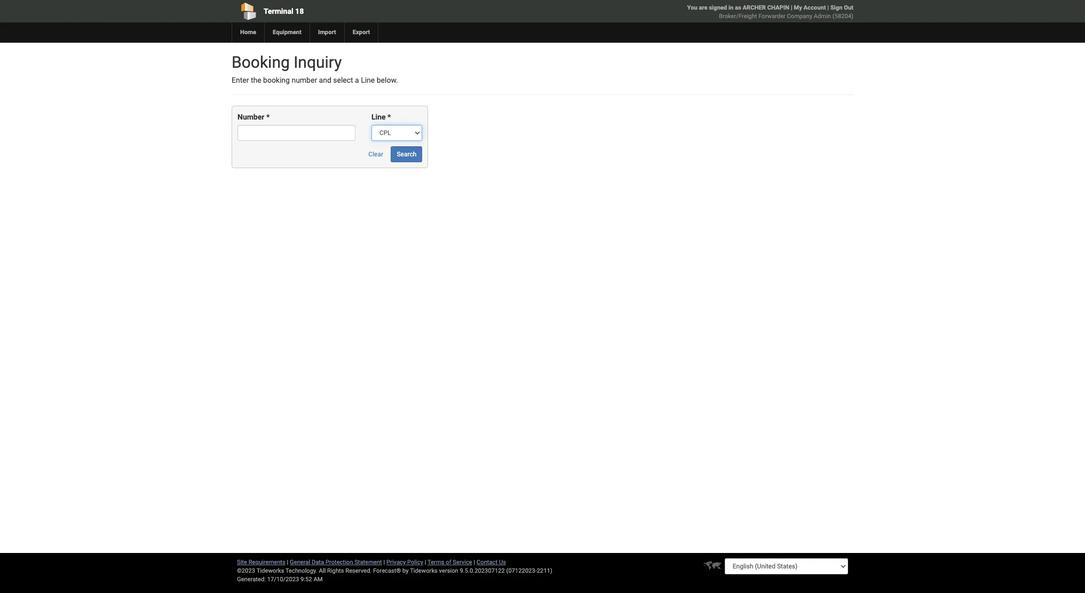 Task type: describe. For each thing, give the bounding box(es) containing it.
in
[[729, 4, 734, 11]]

search
[[397, 151, 417, 158]]

terminal 18 link
[[232, 0, 482, 22]]

equipment
[[273, 29, 302, 36]]

out
[[844, 4, 854, 11]]

| up tideworks
[[425, 559, 426, 566]]

service
[[453, 559, 473, 566]]

home
[[240, 29, 256, 36]]

archer
[[743, 4, 766, 11]]

enter
[[232, 76, 249, 84]]

booking
[[232, 53, 290, 72]]

and
[[319, 76, 332, 84]]

data
[[312, 559, 324, 566]]

equipment link
[[264, 22, 310, 43]]

export
[[353, 29, 370, 36]]

1 vertical spatial line
[[372, 113, 386, 121]]

| up 9.5.0.202307122 on the bottom of page
[[474, 559, 475, 566]]

9.5.0.202307122
[[460, 568, 505, 575]]

terms of service link
[[428, 559, 473, 566]]

generated:
[[237, 576, 266, 583]]

signed
[[709, 4, 727, 11]]

statement
[[355, 559, 382, 566]]

import
[[318, 29, 336, 36]]

of
[[446, 559, 452, 566]]

contact us link
[[477, 559, 506, 566]]

below.
[[377, 76, 398, 84]]

home link
[[232, 22, 264, 43]]

site requirements | general data protection statement | privacy policy | terms of service | contact us ©2023 tideworks technology. all rights reserved. forecast® by tideworks version 9.5.0.202307122 (07122023-2211) generated: 17/10/2023 9:52 am
[[237, 559, 553, 583]]

all
[[319, 568, 326, 575]]

contact
[[477, 559, 498, 566]]

clear
[[369, 151, 383, 158]]

clear button
[[363, 147, 389, 163]]

number *
[[238, 113, 270, 121]]

am
[[314, 576, 323, 583]]

| left my
[[791, 4, 793, 11]]

sign
[[831, 4, 843, 11]]

site
[[237, 559, 247, 566]]

booking
[[263, 76, 290, 84]]

| left the "general"
[[287, 559, 289, 566]]

rights
[[327, 568, 344, 575]]

select
[[333, 76, 353, 84]]

general data protection statement link
[[290, 559, 382, 566]]

(07122023-
[[507, 568, 537, 575]]

©2023 tideworks
[[237, 568, 284, 575]]

protection
[[326, 559, 353, 566]]

by
[[403, 568, 409, 575]]

line *
[[372, 113, 391, 121]]

requirements
[[249, 559, 286, 566]]

terminal 18
[[264, 7, 304, 15]]



Task type: vqa. For each thing, say whether or not it's contained in the screenshot.
(Estimate) to the left
no



Task type: locate. For each thing, give the bounding box(es) containing it.
17/10/2023
[[267, 576, 299, 583]]

9:52
[[301, 576, 312, 583]]

line inside booking inquiry enter the booking number and select a line below.
[[361, 76, 375, 84]]

reserved.
[[346, 568, 372, 575]]

are
[[699, 4, 708, 11]]

* for number *
[[266, 113, 270, 121]]

inquiry
[[294, 53, 342, 72]]

admin
[[814, 13, 832, 20]]

privacy policy link
[[387, 559, 424, 566]]

0 vertical spatial line
[[361, 76, 375, 84]]

booking inquiry enter the booking number and select a line below.
[[232, 53, 398, 84]]

general
[[290, 559, 310, 566]]

* down below.
[[388, 113, 391, 121]]

as
[[735, 4, 742, 11]]

us
[[499, 559, 506, 566]]

company
[[788, 13, 813, 20]]

technology.
[[286, 568, 318, 575]]

2211)
[[537, 568, 553, 575]]

line up clear button
[[372, 113, 386, 121]]

*
[[266, 113, 270, 121], [388, 113, 391, 121]]

2 * from the left
[[388, 113, 391, 121]]

sign out link
[[831, 4, 854, 11]]

a
[[355, 76, 359, 84]]

my account link
[[794, 4, 826, 11]]

(58204)
[[833, 13, 854, 20]]

|
[[791, 4, 793, 11], [828, 4, 829, 11], [287, 559, 289, 566], [384, 559, 385, 566], [425, 559, 426, 566], [474, 559, 475, 566]]

line right a
[[361, 76, 375, 84]]

| up 'forecast®'
[[384, 559, 385, 566]]

number
[[292, 76, 317, 84]]

my
[[794, 4, 803, 11]]

Number * text field
[[238, 125, 356, 141]]

forwarder
[[759, 13, 786, 20]]

account
[[804, 4, 826, 11]]

forecast®
[[373, 568, 401, 575]]

the
[[251, 76, 261, 84]]

policy
[[407, 559, 424, 566]]

18
[[295, 7, 304, 15]]

search button
[[391, 147, 423, 163]]

tideworks
[[410, 568, 438, 575]]

chapin
[[768, 4, 790, 11]]

terms
[[428, 559, 445, 566]]

number
[[238, 113, 265, 121]]

* for line *
[[388, 113, 391, 121]]

export link
[[344, 22, 378, 43]]

you are signed in as archer chapin | my account | sign out broker/freight forwarder company admin (58204)
[[688, 4, 854, 20]]

privacy
[[387, 559, 406, 566]]

line
[[361, 76, 375, 84], [372, 113, 386, 121]]

* right number
[[266, 113, 270, 121]]

1 * from the left
[[266, 113, 270, 121]]

site requirements link
[[237, 559, 286, 566]]

version
[[439, 568, 459, 575]]

you
[[688, 4, 698, 11]]

1 horizontal spatial *
[[388, 113, 391, 121]]

0 horizontal spatial *
[[266, 113, 270, 121]]

import link
[[310, 22, 344, 43]]

| left sign
[[828, 4, 829, 11]]

terminal
[[264, 7, 294, 15]]

broker/freight
[[719, 13, 758, 20]]



